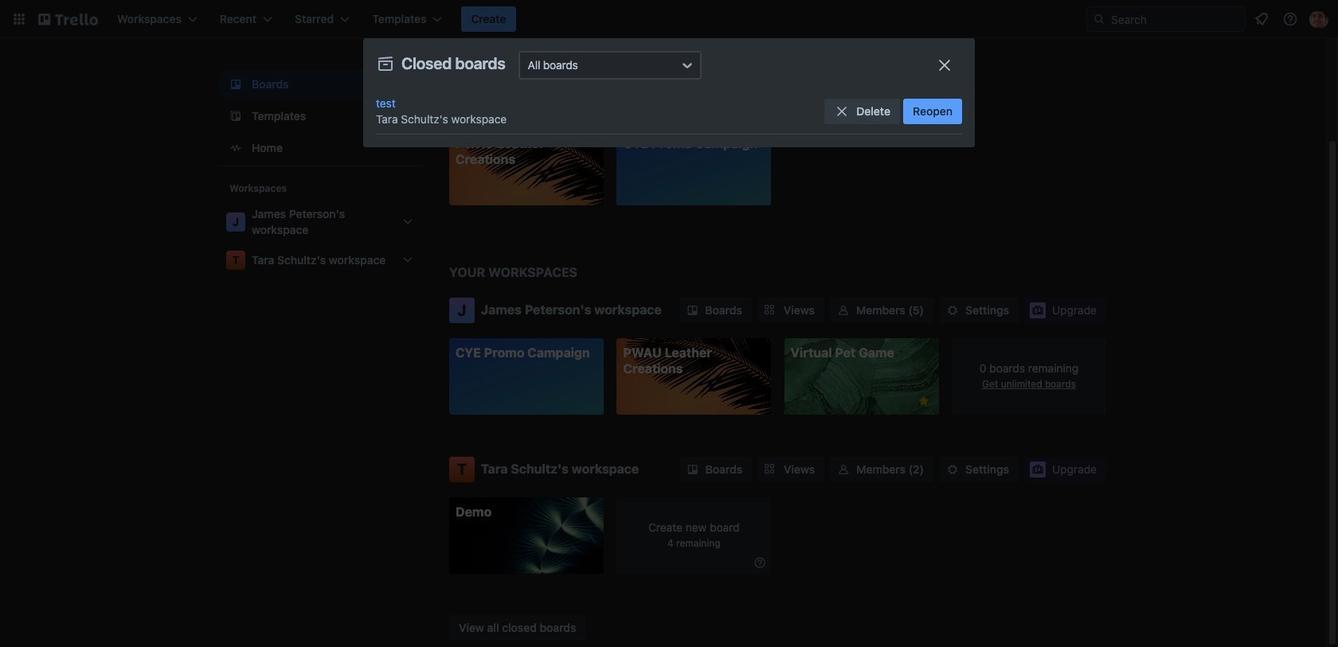 Task type: vqa. For each thing, say whether or not it's contained in the screenshot.
the Color: green, title: none image
no



Task type: locate. For each thing, give the bounding box(es) containing it.
primary element
[[0, 0, 1339, 38]]

home image
[[226, 139, 245, 158]]

open information menu image
[[1283, 11, 1299, 27]]

sm image
[[836, 303, 852, 319], [945, 303, 961, 319], [685, 462, 701, 478], [836, 462, 852, 478], [945, 462, 961, 478], [752, 555, 768, 571]]

search image
[[1093, 13, 1106, 26]]

template board image
[[226, 107, 245, 126]]



Task type: describe. For each thing, give the bounding box(es) containing it.
james peterson (jamespeterson93) image
[[1310, 10, 1329, 29]]

Search field
[[1087, 6, 1246, 32]]

sm image
[[685, 303, 701, 319]]

board image
[[226, 75, 245, 94]]

0 notifications image
[[1253, 10, 1272, 29]]



